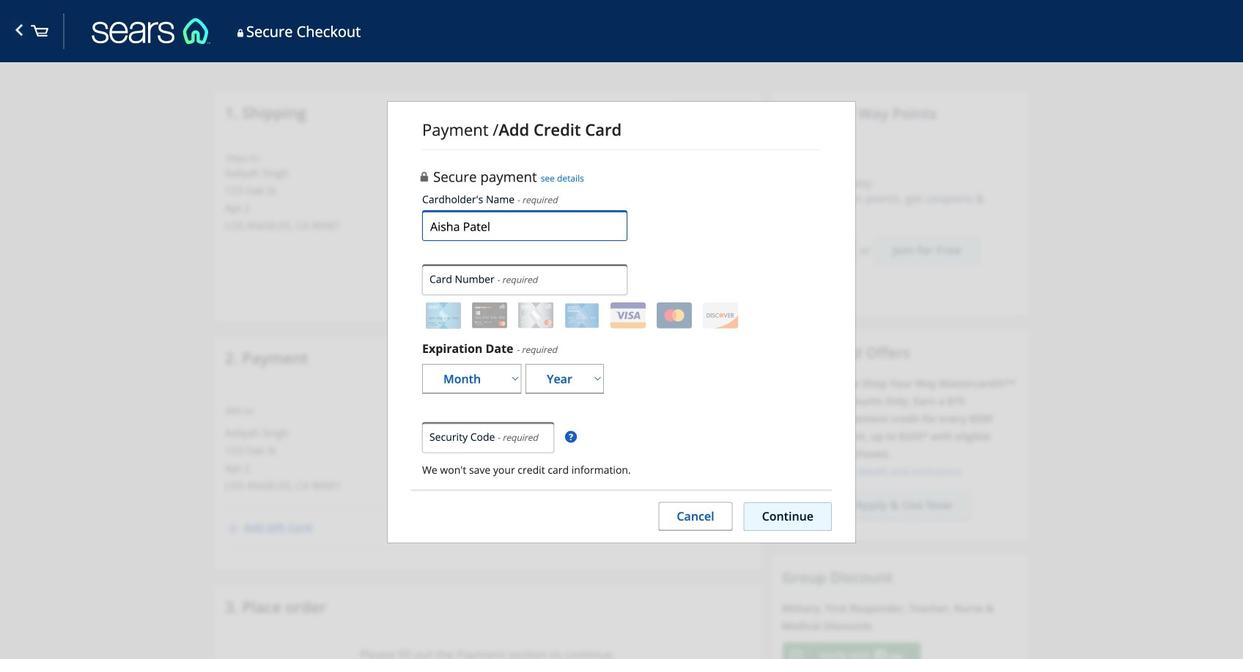 Task type: vqa. For each thing, say whether or not it's contained in the screenshot.
telephone field
yes



Task type: locate. For each thing, give the bounding box(es) containing it.
sears image
[[31, 25, 48, 47]]

None telephone field
[[422, 266, 627, 295], [422, 424, 554, 453], [422, 266, 627, 295], [422, 424, 554, 453]]

None text field
[[422, 212, 627, 241]]

document
[[387, 101, 1243, 544]]



